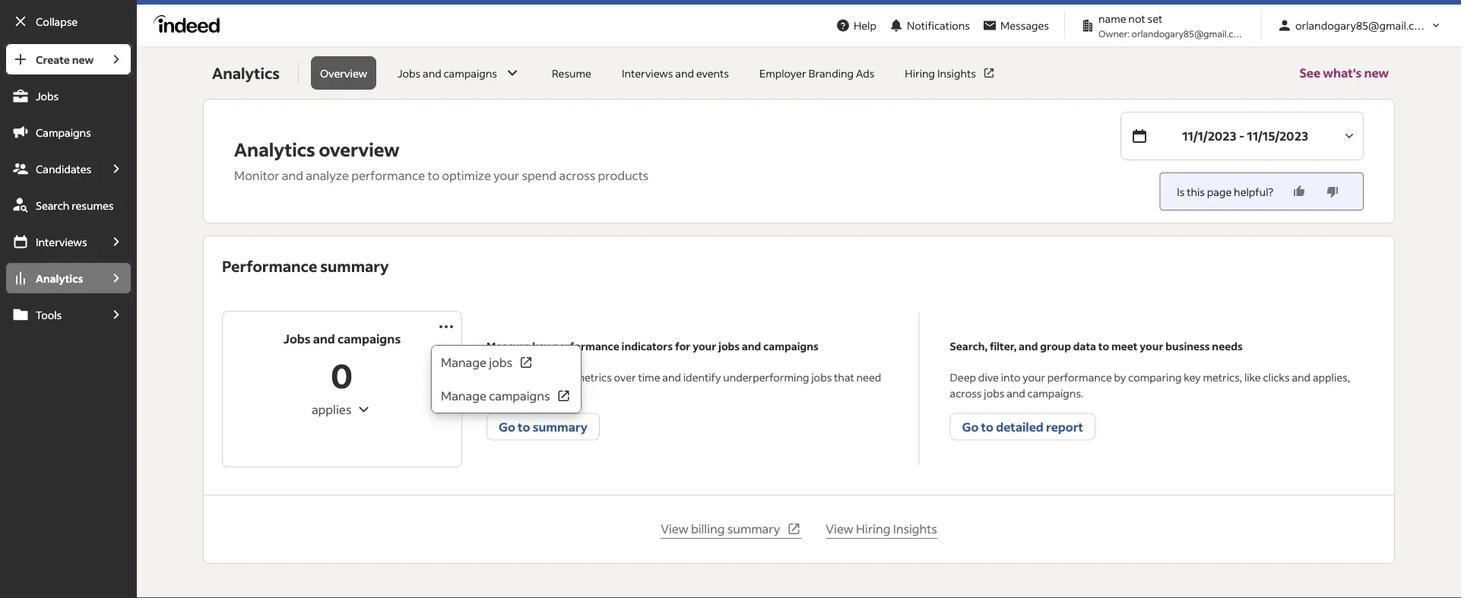 Task type: locate. For each thing, give the bounding box(es) containing it.
1 vertical spatial manage
[[441, 388, 487, 404]]

menu bar
[[0, 43, 137, 599]]

go
[[499, 419, 516, 435], [963, 419, 979, 435]]

performance up campaigns. on the bottom
[[1048, 370, 1113, 384]]

create
[[36, 52, 70, 66]]

go left detailed
[[963, 419, 979, 435]]

your left spend
[[494, 168, 520, 183]]

1 manage from the top
[[441, 355, 487, 370]]

performance down overview
[[352, 168, 425, 183]]

key right the measure
[[533, 339, 551, 353]]

view
[[661, 521, 689, 537], [826, 521, 854, 537]]

manage jobs link
[[432, 346, 581, 380]]

1 vertical spatial hiring
[[857, 521, 891, 537]]

notifications
[[907, 19, 971, 32]]

name
[[1099, 12, 1127, 25]]

2 horizontal spatial summary
[[728, 521, 781, 537]]

1 horizontal spatial orlandogary85@gmail.com
[[1296, 19, 1431, 32]]

employer branding ads
[[760, 66, 875, 80]]

key
[[533, 339, 551, 353], [556, 370, 573, 384], [1185, 370, 1202, 384]]

tools link
[[5, 298, 101, 332]]

jobs link
[[5, 79, 133, 113]]

see
[[1300, 65, 1321, 81]]

jobs inside menu bar
[[36, 89, 59, 103]]

jobs down the dive
[[984, 386, 1005, 400]]

jobs inside button
[[398, 66, 421, 80]]

interviews for interviews and events
[[622, 66, 674, 80]]

attention.
[[512, 386, 560, 400]]

manage jobs
[[441, 355, 513, 370]]

and inside analytics overview monitor and analyze performance to optimize your spend across products
[[282, 168, 303, 183]]

analytics up tools link
[[36, 272, 83, 285]]

monitor
[[234, 168, 280, 183]]

1 horizontal spatial key
[[556, 370, 573, 384]]

new right the create
[[72, 52, 94, 66]]

campaigns
[[36, 126, 91, 139]]

hiring insights
[[905, 66, 977, 80]]

key inside evaluate your key metrics over time and identify underperforming jobs that need your attention.
[[556, 370, 573, 384]]

orlandogary85@gmail.com down set
[[1132, 27, 1248, 39]]

performance up the metrics
[[553, 339, 620, 353]]

0 vertical spatial manage
[[441, 355, 487, 370]]

view for view hiring insights
[[826, 521, 854, 537]]

2 horizontal spatial performance
[[1048, 370, 1113, 384]]

underperforming
[[724, 370, 810, 384]]

dive
[[979, 370, 999, 384]]

jobs inside 'jobs and campaigns 0'
[[284, 331, 311, 347]]

summary for view billing summary
[[728, 521, 781, 537]]

name not set owner: orlandogary85@gmail.com element
[[1075, 11, 1253, 40]]

your inside analytics overview monitor and analyze performance to optimize your spend across products
[[494, 168, 520, 183]]

and
[[423, 66, 442, 80], [676, 66, 694, 80], [282, 168, 303, 183], [313, 331, 335, 347], [742, 339, 762, 353], [1019, 339, 1039, 353], [663, 370, 682, 384], [1293, 370, 1311, 384], [1007, 386, 1026, 400]]

campaigns
[[444, 66, 497, 80], [338, 331, 401, 347], [764, 339, 819, 353], [489, 388, 550, 404]]

0 horizontal spatial go
[[499, 419, 516, 435]]

2 go from the left
[[963, 419, 979, 435]]

clicks
[[1264, 370, 1291, 384]]

analytics up monitor
[[234, 137, 315, 161]]

1 horizontal spatial interviews
[[622, 66, 674, 80]]

campaigns inside button
[[444, 66, 497, 80]]

0 horizontal spatial interviews
[[36, 235, 87, 249]]

1 horizontal spatial jobs
[[284, 331, 311, 347]]

view for view billing summary
[[661, 521, 689, 537]]

orlandogary85@gmail.com
[[1296, 19, 1431, 32], [1132, 27, 1248, 39]]

interviews left events
[[622, 66, 674, 80]]

jobs for jobs and campaigns
[[398, 66, 421, 80]]

to inside the go to summary link
[[518, 419, 531, 435]]

orlandogary85@gmail.com button
[[1272, 11, 1450, 40]]

1 vertical spatial analytics
[[234, 137, 315, 161]]

orlandogary85@gmail.com inside orlandogary85@gmail.com popup button
[[1296, 19, 1431, 32]]

analytics down indeed home image
[[212, 63, 280, 83]]

0 vertical spatial analytics
[[212, 63, 280, 83]]

orlandogary85@gmail.com up see what's new
[[1296, 19, 1431, 32]]

1 horizontal spatial across
[[950, 386, 982, 400]]

interviews for interviews
[[36, 235, 87, 249]]

0 horizontal spatial view
[[661, 521, 689, 537]]

across right spend
[[559, 168, 596, 183]]

go down the manage campaigns link
[[499, 419, 516, 435]]

1 go from the left
[[499, 419, 516, 435]]

summary for go to summary
[[533, 419, 588, 435]]

group
[[137, 0, 1462, 5]]

interviews and events
[[622, 66, 729, 80]]

jobs and campaigns button
[[389, 56, 531, 90]]

indicators
[[622, 339, 673, 353]]

your up attention.
[[531, 370, 554, 384]]

0 horizontal spatial hiring
[[857, 521, 891, 537]]

jobs
[[398, 66, 421, 80], [36, 89, 59, 103], [284, 331, 311, 347]]

performance inside analytics overview monitor and analyze performance to optimize your spend across products
[[352, 168, 425, 183]]

across inside deep dive into your performance by comparing key metrics, like clicks and applies, across jobs and campaigns.
[[950, 386, 982, 400]]

2 vertical spatial summary
[[728, 521, 781, 537]]

to down the manage campaigns link
[[518, 419, 531, 435]]

help
[[854, 19, 877, 32]]

1 vertical spatial summary
[[533, 419, 588, 435]]

jobs inside deep dive into your performance by comparing key metrics, like clicks and applies, across jobs and campaigns.
[[984, 386, 1005, 400]]

to left optimize
[[428, 168, 440, 183]]

jobs down create new link
[[36, 89, 59, 103]]

0 horizontal spatial new
[[72, 52, 94, 66]]

summary
[[320, 256, 389, 276], [533, 419, 588, 435], [728, 521, 781, 537]]

11/1/2023 - 11/15/2023
[[1183, 128, 1309, 144]]

0 vertical spatial interviews
[[622, 66, 674, 80]]

needs
[[1213, 339, 1243, 353]]

manage down the toggle menu image
[[441, 355, 487, 370]]

0 horizontal spatial orlandogary85@gmail.com
[[1132, 27, 1248, 39]]

manage for manage campaigns
[[441, 388, 487, 404]]

interviews down search resumes link
[[36, 235, 87, 249]]

0 vertical spatial insights
[[938, 66, 977, 80]]

1 view from the left
[[661, 521, 689, 537]]

employer
[[760, 66, 807, 80]]

insights
[[938, 66, 977, 80], [893, 521, 938, 537]]

analyze
[[306, 168, 349, 183]]

your right 'into'
[[1023, 370, 1046, 384]]

2 vertical spatial performance
[[1048, 370, 1113, 384]]

1 horizontal spatial hiring
[[905, 66, 936, 80]]

and inside button
[[423, 66, 442, 80]]

manage down the manage jobs
[[441, 388, 487, 404]]

candidates link
[[5, 152, 101, 186]]

search,
[[950, 339, 988, 353]]

jobs right overview link
[[398, 66, 421, 80]]

across down deep
[[950, 386, 982, 400]]

2 horizontal spatial key
[[1185, 370, 1202, 384]]

2 manage from the top
[[441, 388, 487, 404]]

jobs for jobs
[[36, 89, 59, 103]]

2 vertical spatial jobs
[[284, 331, 311, 347]]

1 horizontal spatial performance
[[553, 339, 620, 353]]

is this page helpful?
[[1178, 185, 1274, 199]]

by
[[1115, 370, 1127, 384]]

0 vertical spatial summary
[[320, 256, 389, 276]]

0 horizontal spatial jobs
[[36, 89, 59, 103]]

applies button
[[303, 396, 382, 424]]

report
[[1047, 419, 1084, 435]]

metrics,
[[1204, 370, 1243, 384]]

new inside menu bar
[[72, 52, 94, 66]]

this page is not helpful image
[[1326, 184, 1341, 199]]

2 view from the left
[[826, 521, 854, 537]]

to left detailed
[[982, 419, 994, 435]]

11/15/2023
[[1248, 128, 1309, 144]]

2 horizontal spatial jobs
[[398, 66, 421, 80]]

to
[[428, 168, 440, 183], [1099, 339, 1110, 353], [518, 419, 531, 435], [982, 419, 994, 435]]

applies
[[312, 402, 352, 418]]

1 horizontal spatial new
[[1365, 65, 1390, 81]]

to right "data"
[[1099, 339, 1110, 353]]

0 horizontal spatial summary
[[320, 256, 389, 276]]

overview link
[[311, 56, 377, 90]]

helpful?
[[1235, 185, 1274, 199]]

0 vertical spatial performance
[[352, 168, 425, 183]]

see what's new button
[[1300, 47, 1390, 99]]

campaigns link
[[5, 116, 133, 149]]

create new
[[36, 52, 94, 66]]

page
[[1208, 185, 1232, 199]]

2 vertical spatial analytics
[[36, 272, 83, 285]]

resumes
[[72, 199, 114, 212]]

0 vertical spatial jobs
[[398, 66, 421, 80]]

0
[[331, 354, 354, 397]]

jobs down performance summary
[[284, 331, 311, 347]]

1 vertical spatial jobs
[[36, 89, 59, 103]]

0 horizontal spatial performance
[[352, 168, 425, 183]]

orlandogary85@gmail.com inside name not set owner: orlandogary85@gmail.com
[[1132, 27, 1248, 39]]

candidates
[[36, 162, 91, 176]]

1 horizontal spatial summary
[[533, 419, 588, 435]]

time
[[639, 370, 661, 384]]

identify
[[684, 370, 721, 384]]

resume
[[552, 66, 592, 80]]

0 vertical spatial across
[[559, 168, 596, 183]]

interviews
[[622, 66, 674, 80], [36, 235, 87, 249]]

evaluate your key metrics over time and identify underperforming jobs that need your attention.
[[487, 370, 882, 400]]

0 horizontal spatial across
[[559, 168, 596, 183]]

menu bar containing create new
[[0, 43, 137, 599]]

1 horizontal spatial view
[[826, 521, 854, 537]]

view billing summary link
[[661, 520, 802, 539]]

search resumes link
[[5, 189, 133, 222]]

go to detailed report
[[963, 419, 1084, 435]]

manage
[[441, 355, 487, 370], [441, 388, 487, 404]]

business
[[1166, 339, 1211, 353]]

new right what's
[[1365, 65, 1390, 81]]

1 horizontal spatial go
[[963, 419, 979, 435]]

go for go to summary
[[499, 419, 516, 435]]

key left metrics,
[[1185, 370, 1202, 384]]

key left the metrics
[[556, 370, 573, 384]]

view hiring insights link
[[826, 520, 938, 539]]

see what's new
[[1300, 65, 1390, 81]]

owner:
[[1099, 27, 1130, 39]]

1 vertical spatial performance
[[553, 339, 620, 353]]

1 vertical spatial across
[[950, 386, 982, 400]]

jobs left that
[[812, 370, 832, 384]]

1 vertical spatial interviews
[[36, 235, 87, 249]]



Task type: describe. For each thing, give the bounding box(es) containing it.
performance
[[222, 256, 317, 276]]

and inside 'jobs and campaigns 0'
[[313, 331, 335, 347]]

your down evaluate
[[487, 386, 510, 400]]

your right for
[[693, 339, 717, 353]]

optimize
[[442, 168, 491, 183]]

set
[[1148, 12, 1163, 25]]

performance inside deep dive into your performance by comparing key metrics, like clicks and applies, across jobs and campaigns.
[[1048, 370, 1113, 384]]

to inside go to detailed report link
[[982, 419, 994, 435]]

need
[[857, 370, 882, 384]]

campaigns.
[[1028, 386, 1084, 400]]

over
[[614, 370, 636, 384]]

is
[[1178, 185, 1185, 199]]

-
[[1240, 128, 1245, 144]]

analytics inside analytics overview monitor and analyze performance to optimize your spend across products
[[234, 137, 315, 161]]

manage for manage jobs
[[441, 355, 487, 370]]

interviews and events link
[[613, 56, 739, 90]]

tools
[[36, 308, 62, 322]]

0 vertical spatial hiring
[[905, 66, 936, 80]]

ads
[[856, 66, 875, 80]]

search resumes
[[36, 199, 114, 212]]

name not set owner: orlandogary85@gmail.com
[[1099, 12, 1248, 39]]

comparing
[[1129, 370, 1182, 384]]

products
[[598, 168, 649, 183]]

analytics link
[[5, 262, 101, 295]]

group
[[1041, 339, 1072, 353]]

manage campaigns link
[[432, 380, 581, 413]]

this page is helpful image
[[1292, 184, 1308, 199]]

notifications button
[[883, 9, 977, 42]]

jobs inside evaluate your key metrics over time and identify underperforming jobs that need your attention.
[[812, 370, 832, 384]]

spend
[[522, 168, 557, 183]]

into
[[1002, 370, 1021, 384]]

branding
[[809, 66, 854, 80]]

that
[[834, 370, 855, 384]]

indeed home image
[[154, 15, 227, 33]]

go to summary
[[499, 419, 588, 435]]

and inside evaluate your key metrics over time and identify underperforming jobs that need your attention.
[[663, 370, 682, 384]]

messages link
[[977, 11, 1056, 40]]

across inside analytics overview monitor and analyze performance to optimize your spend across products
[[559, 168, 596, 183]]

new inside button
[[1365, 65, 1390, 81]]

jobs for jobs and campaigns 0
[[284, 331, 311, 347]]

campaigns inside 'jobs and campaigns 0'
[[338, 331, 401, 347]]

analytics inside menu bar
[[36, 272, 83, 285]]

your right meet
[[1140, 339, 1164, 353]]

employer branding ads link
[[751, 56, 884, 90]]

events
[[697, 66, 729, 80]]

what's
[[1324, 65, 1363, 81]]

view billing summary
[[661, 521, 781, 537]]

interviews link
[[5, 225, 101, 259]]

detailed
[[997, 419, 1044, 435]]

jobs down the measure
[[489, 355, 513, 370]]

like
[[1245, 370, 1262, 384]]

view hiring insights
[[826, 521, 938, 537]]

deep
[[950, 370, 977, 384]]

manage campaigns
[[441, 388, 550, 404]]

your inside deep dive into your performance by comparing key metrics, like clicks and applies, across jobs and campaigns.
[[1023, 370, 1046, 384]]

filter,
[[990, 339, 1017, 353]]

messages
[[1001, 19, 1050, 32]]

1 vertical spatial insights
[[893, 521, 938, 537]]

key inside deep dive into your performance by comparing key metrics, like clicks and applies, across jobs and campaigns.
[[1185, 370, 1202, 384]]

0 horizontal spatial key
[[533, 339, 551, 353]]

overview
[[319, 137, 400, 161]]

meet
[[1112, 339, 1138, 353]]

measure
[[487, 339, 531, 353]]

analytics overview monitor and analyze performance to optimize your spend across products
[[234, 137, 649, 183]]

jobs and campaigns 0
[[284, 331, 401, 397]]

evaluate
[[487, 370, 529, 384]]

resume link
[[543, 56, 601, 90]]

collapse
[[36, 14, 78, 28]]

search, filter, and group data to meet your business needs
[[950, 339, 1243, 353]]

overview
[[320, 66, 367, 80]]

performance summary
[[222, 256, 389, 276]]

to inside analytics overview monitor and analyze performance to optimize your spend across products
[[428, 168, 440, 183]]

go to detailed report link
[[950, 413, 1096, 441]]

11/1/2023
[[1183, 128, 1237, 144]]

search
[[36, 199, 69, 212]]

toggle menu image
[[437, 318, 456, 336]]

go for go to detailed report
[[963, 419, 979, 435]]

go to summary link
[[487, 413, 600, 441]]

jobs up identify
[[719, 339, 740, 353]]

billing
[[691, 521, 725, 537]]

collapse button
[[5, 5, 133, 38]]

help button
[[830, 11, 883, 40]]

data
[[1074, 339, 1097, 353]]

jobs and campaigns
[[398, 66, 497, 80]]

hiring insights link
[[896, 56, 1006, 90]]

create new link
[[5, 43, 101, 76]]

for
[[675, 339, 691, 353]]

not
[[1129, 12, 1146, 25]]



Task type: vqa. For each thing, say whether or not it's contained in the screenshot.
comparing
yes



